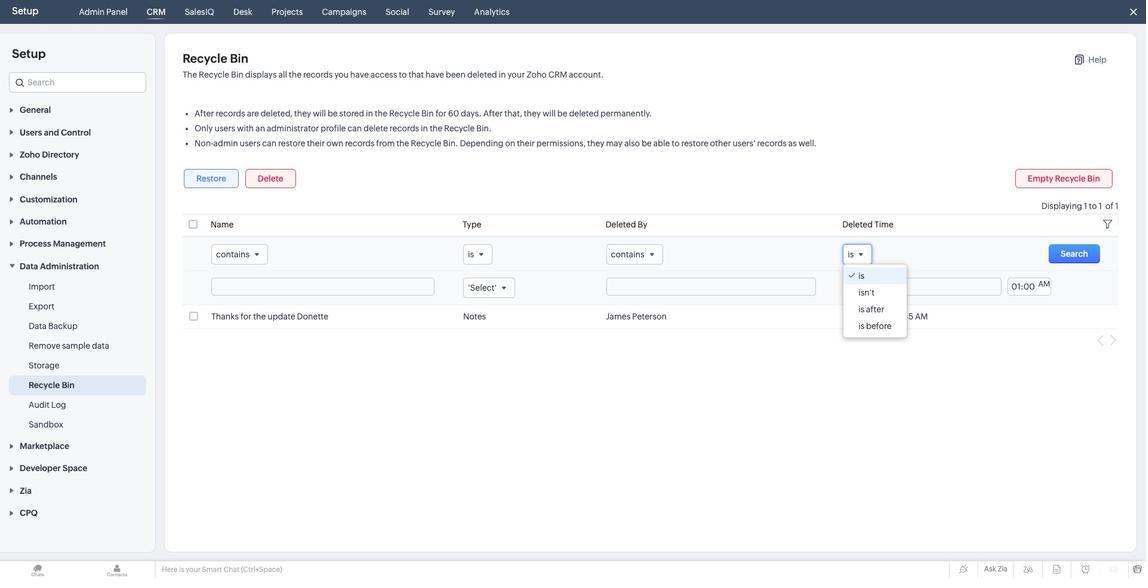 Task type: describe. For each thing, give the bounding box(es) containing it.
salesiq link
[[180, 0, 219, 24]]

ask zia
[[985, 565, 1008, 573]]

desk
[[233, 7, 252, 17]]

here
[[162, 565, 178, 574]]

salesiq
[[185, 7, 214, 17]]

social link
[[381, 0, 414, 24]]

zia
[[998, 565, 1008, 573]]

panel
[[106, 7, 128, 17]]

chats image
[[0, 561, 75, 578]]

campaigns
[[322, 7, 367, 17]]

here is your smart chat (ctrl+space)
[[162, 565, 282, 574]]

contacts image
[[79, 561, 155, 578]]

crm
[[147, 7, 166, 17]]

survey link
[[424, 0, 460, 24]]

admin panel
[[79, 7, 128, 17]]

survey
[[429, 7, 455, 17]]



Task type: locate. For each thing, give the bounding box(es) containing it.
ask
[[985, 565, 997, 573]]

analytics link
[[470, 0, 515, 24]]

chat
[[224, 565, 240, 574]]

social
[[386, 7, 409, 17]]

analytics
[[474, 7, 510, 17]]

setup
[[12, 5, 38, 17]]

desk link
[[229, 0, 257, 24]]

crm link
[[142, 0, 170, 24]]

admin
[[79, 7, 105, 17]]

campaigns link
[[317, 0, 371, 24]]

(ctrl+space)
[[241, 565, 282, 574]]

admin panel link
[[74, 0, 132, 24]]

projects
[[272, 7, 303, 17]]

your
[[186, 565, 201, 574]]

projects link
[[267, 0, 308, 24]]

smart
[[202, 565, 222, 574]]

is
[[179, 565, 184, 574]]



